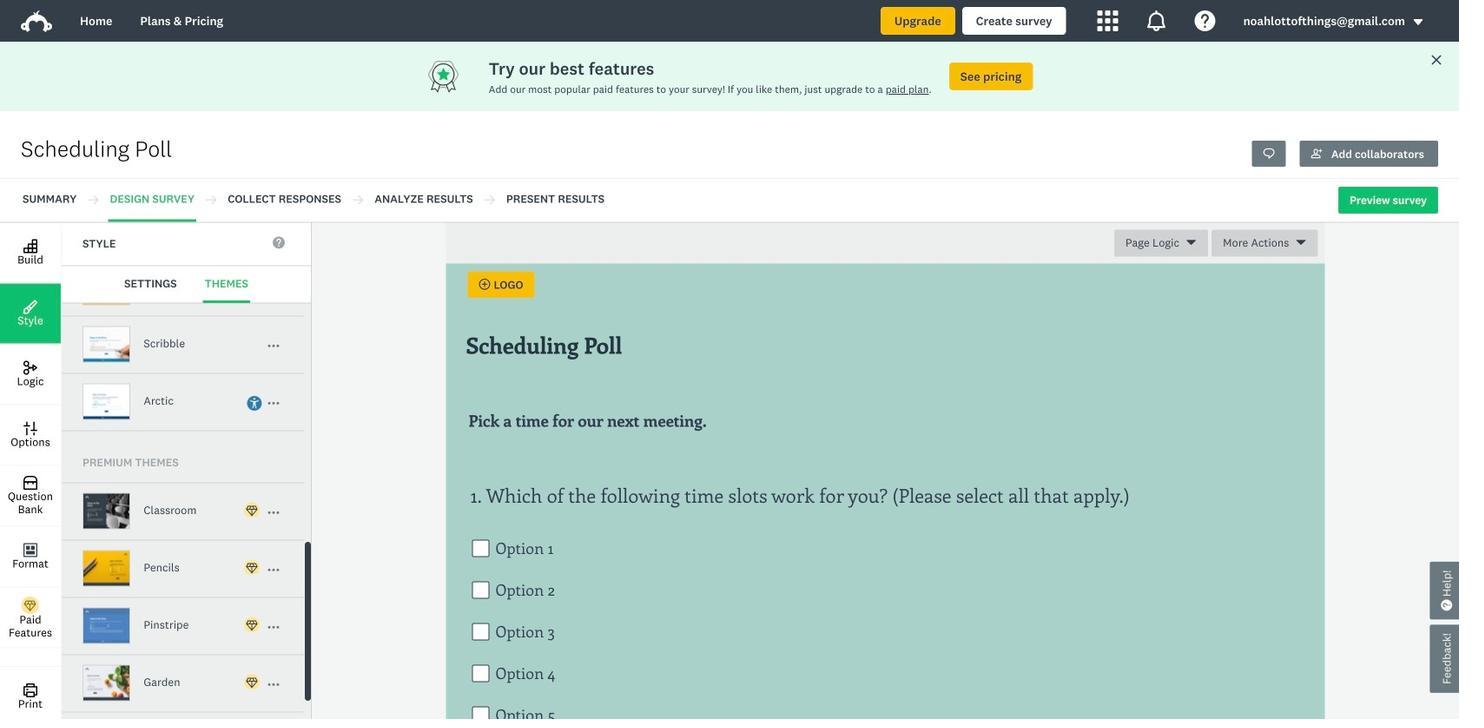 Task type: vqa. For each thing, say whether or not it's contained in the screenshot.
Products Icon to the right
yes



Task type: describe. For each thing, give the bounding box(es) containing it.
rewards image
[[426, 59, 489, 94]]

help icon image
[[1195, 10, 1216, 31]]

dropdown arrow image
[[1413, 16, 1425, 28]]

surveymonkey logo image
[[21, 10, 52, 32]]



Task type: locate. For each thing, give the bounding box(es) containing it.
1 products icon image from the left
[[1098, 10, 1119, 31]]

products icon image
[[1098, 10, 1119, 31], [1147, 10, 1167, 31]]

2 products icon image from the left
[[1147, 10, 1167, 31]]

0 horizontal spatial products icon image
[[1098, 10, 1119, 31]]

1 horizontal spatial products icon image
[[1147, 10, 1167, 31]]



